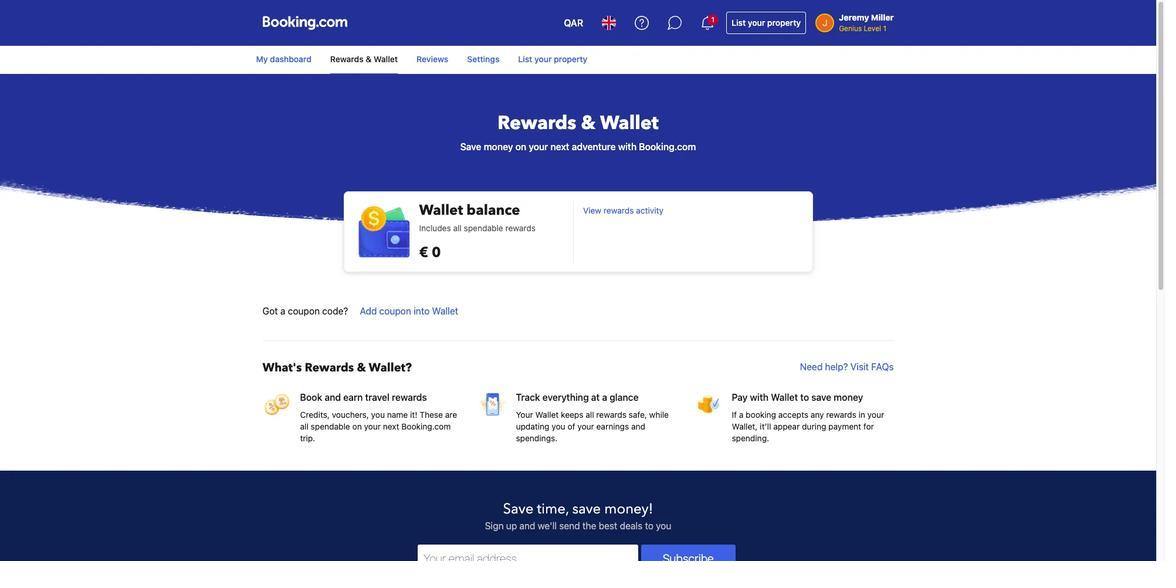 Task type: locate. For each thing, give the bounding box(es) containing it.
in
[[859, 410, 866, 420]]

1 horizontal spatial with
[[750, 392, 769, 403]]

1 horizontal spatial next
[[551, 141, 570, 152]]

0 horizontal spatial list your property link
[[509, 49, 597, 70]]

1 vertical spatial money
[[834, 392, 864, 403]]

add coupon into wallet
[[360, 306, 459, 316]]

next inside rewards & wallet save money on your next adventure with booking.com
[[551, 141, 570, 152]]

& inside rewards & wallet save money on your next adventure with booking.com
[[581, 110, 596, 136]]

rewards inside the if a booking accepts any rewards in your wallet, it'll appear during payment for spending.
[[827, 410, 857, 420]]

rewards
[[330, 54, 364, 64], [498, 110, 577, 136], [305, 360, 354, 376]]

pay with wallet to save money
[[732, 392, 864, 403]]

your
[[748, 18, 765, 28], [535, 54, 552, 64], [529, 141, 548, 152], [868, 410, 885, 420], [364, 421, 381, 431], [578, 421, 594, 431]]

on
[[516, 141, 527, 152], [352, 421, 362, 431]]

1
[[712, 15, 715, 24], [884, 24, 887, 33]]

coupon left into
[[379, 306, 411, 316]]

vouchers,
[[332, 410, 369, 420]]

your wallet keeps all rewards safe, while updating you of your earnings and spendings.
[[516, 410, 669, 443]]

list your property right 1 button
[[732, 18, 801, 28]]

2 horizontal spatial all
[[586, 410, 594, 420]]

your inside credits, vouchers, you name it! these are all spendable on your next booking.com trip.
[[364, 421, 381, 431]]

with inside rewards & wallet save money on your next adventure with booking.com
[[618, 141, 637, 152]]

property
[[768, 18, 801, 28], [554, 54, 588, 64]]

1 vertical spatial &
[[581, 110, 596, 136]]

1 vertical spatial and
[[632, 421, 646, 431]]

on inside credits, vouchers, you name it! these are all spendable on your next booking.com trip.
[[352, 421, 362, 431]]

need help? visit faqs link
[[800, 360, 894, 376]]

a for if
[[739, 410, 744, 420]]

list your property link
[[727, 12, 807, 34], [509, 49, 597, 70]]

1 horizontal spatial coupon
[[379, 306, 411, 316]]

1 vertical spatial save
[[572, 499, 601, 519]]

coupon left code?
[[288, 306, 320, 316]]

wallet right into
[[432, 306, 459, 316]]

0 horizontal spatial property
[[554, 54, 588, 64]]

view
[[583, 205, 602, 215]]

save up the the
[[572, 499, 601, 519]]

next
[[551, 141, 570, 152], [383, 421, 399, 431]]

rewards & wallet
[[330, 54, 398, 64]]

wallet
[[374, 54, 398, 64], [600, 110, 659, 136], [419, 201, 463, 220], [432, 306, 459, 316], [771, 392, 798, 403], [536, 410, 559, 420]]

save
[[461, 141, 482, 152], [503, 499, 534, 519]]

spendable down credits,
[[311, 421, 350, 431]]

2 vertical spatial a
[[739, 410, 744, 420]]

0 horizontal spatial to
[[645, 521, 654, 531]]

view rewards activity
[[583, 205, 664, 215]]

& for rewards & wallet
[[366, 54, 372, 64]]

1 horizontal spatial save
[[503, 499, 534, 519]]

list your property link right 1 button
[[727, 12, 807, 34]]

rewards inside the wallet balance includes all spendable rewards
[[506, 223, 536, 233]]

booking.com inside credits, vouchers, you name it! these are all spendable on your next booking.com trip.
[[402, 421, 451, 431]]

rewards up earnings
[[597, 410, 627, 420]]

1 horizontal spatial spendable
[[464, 223, 503, 233]]

updating
[[516, 421, 550, 431]]

a inside the if a booking accepts any rewards in your wallet, it'll appear during payment for spending.
[[739, 410, 744, 420]]

spendable down balance
[[464, 223, 503, 233]]

add coupon into wallet button
[[355, 301, 463, 322]]

all
[[453, 223, 462, 233], [586, 410, 594, 420], [300, 421, 309, 431]]

spendable
[[464, 223, 503, 233], [311, 421, 350, 431]]

save inside 'save time, save money! sign up and we'll send the best deals to you'
[[572, 499, 601, 519]]

add
[[360, 306, 377, 316]]

1 horizontal spatial you
[[552, 421, 566, 431]]

track everything at a glance
[[516, 392, 639, 403]]

0 vertical spatial next
[[551, 141, 570, 152]]

you right deals
[[656, 521, 672, 531]]

1 horizontal spatial list
[[732, 18, 746, 28]]

book
[[300, 392, 322, 403]]

it'll
[[760, 421, 771, 431]]

wallet up updating
[[536, 410, 559, 420]]

0 vertical spatial &
[[366, 54, 372, 64]]

1 horizontal spatial money
[[834, 392, 864, 403]]

list your property link down qar at the top
[[509, 49, 597, 70]]

1 vertical spatial rewards
[[498, 110, 577, 136]]

safe,
[[629, 410, 647, 420]]

0 horizontal spatial money
[[484, 141, 513, 152]]

all inside "your wallet keeps all rewards safe, while updating you of your earnings and spendings."
[[586, 410, 594, 420]]

&
[[366, 54, 372, 64], [581, 110, 596, 136], [357, 360, 366, 376]]

rewards up it!
[[392, 392, 427, 403]]

1 vertical spatial on
[[352, 421, 362, 431]]

rewards inside rewards & wallet save money on your next adventure with booking.com
[[498, 110, 577, 136]]

coupon
[[288, 306, 320, 316], [379, 306, 411, 316]]

spendable inside the wallet balance includes all spendable rewards
[[464, 223, 503, 233]]

everything
[[543, 392, 589, 403]]

reviews
[[417, 54, 449, 64]]

of
[[568, 421, 575, 431]]

need help? visit faqs
[[800, 362, 894, 372]]

1 vertical spatial property
[[554, 54, 588, 64]]

0 horizontal spatial with
[[618, 141, 637, 152]]

and
[[325, 392, 341, 403], [632, 421, 646, 431], [520, 521, 536, 531]]

1 vertical spatial spendable
[[311, 421, 350, 431]]

1 vertical spatial list
[[518, 54, 533, 64]]

0 horizontal spatial all
[[300, 421, 309, 431]]

and down the safe,
[[632, 421, 646, 431]]

my
[[256, 54, 268, 64]]

0 vertical spatial save
[[812, 392, 832, 403]]

list
[[732, 18, 746, 28], [518, 54, 533, 64]]

travel
[[365, 392, 390, 403]]

1 inside button
[[712, 15, 715, 24]]

0 horizontal spatial you
[[371, 410, 385, 420]]

0 vertical spatial on
[[516, 141, 527, 152]]

0 horizontal spatial save
[[461, 141, 482, 152]]

wallet left the 'reviews'
[[374, 54, 398, 64]]

0 horizontal spatial on
[[352, 421, 362, 431]]

and right up
[[520, 521, 536, 531]]

1 vertical spatial next
[[383, 421, 399, 431]]

at
[[591, 392, 600, 403]]

1 horizontal spatial on
[[516, 141, 527, 152]]

wallet up accepts
[[771, 392, 798, 403]]

0 vertical spatial list your property
[[732, 18, 801, 28]]

if
[[732, 410, 737, 420]]

spendings.
[[516, 433, 558, 443]]

0 horizontal spatial list your property
[[518, 54, 588, 64]]

deals
[[620, 521, 643, 531]]

while
[[650, 410, 669, 420]]

list your property down qar at the top
[[518, 54, 588, 64]]

rewards for rewards & wallet save money on your next adventure with booking.com
[[498, 110, 577, 136]]

save
[[812, 392, 832, 403], [572, 499, 601, 519]]

and inside 'save time, save money! sign up and we'll send the best deals to you'
[[520, 521, 536, 531]]

& for rewards & wallet save money on your next adventure with booking.com
[[581, 110, 596, 136]]

list right 1 button
[[732, 18, 746, 28]]

0 vertical spatial a
[[281, 306, 286, 316]]

0 horizontal spatial a
[[281, 306, 286, 316]]

1 vertical spatial all
[[586, 410, 594, 420]]

qar button
[[557, 9, 591, 37]]

up
[[506, 521, 517, 531]]

visit
[[851, 362, 869, 372]]

a right at
[[602, 392, 607, 403]]

2 vertical spatial all
[[300, 421, 309, 431]]

0 horizontal spatial save
[[572, 499, 601, 519]]

0 vertical spatial rewards
[[330, 54, 364, 64]]

with up booking
[[750, 392, 769, 403]]

1 inside jeremy miller genius level 1
[[884, 24, 887, 33]]

list right settings
[[518, 54, 533, 64]]

credits,
[[300, 410, 330, 420]]

jeremy miller genius level 1
[[839, 12, 894, 33]]

1 horizontal spatial all
[[453, 223, 462, 233]]

0 vertical spatial money
[[484, 141, 513, 152]]

1 horizontal spatial booking.com
[[639, 141, 696, 152]]

rewards down balance
[[506, 223, 536, 233]]

1 horizontal spatial property
[[768, 18, 801, 28]]

2 vertical spatial you
[[656, 521, 672, 531]]

next down name
[[383, 421, 399, 431]]

0 vertical spatial save
[[461, 141, 482, 152]]

0 vertical spatial you
[[371, 410, 385, 420]]

0 vertical spatial to
[[801, 392, 809, 403]]

0 vertical spatial list
[[732, 18, 746, 28]]

wallet up includes
[[419, 201, 463, 220]]

with right "adventure"
[[618, 141, 637, 152]]

wallet inside rewards & wallet save money on your next adventure with booking.com
[[600, 110, 659, 136]]

save up any
[[812, 392, 832, 403]]

miller
[[872, 12, 894, 22]]

1 horizontal spatial 1
[[884, 24, 887, 33]]

wallet up "adventure"
[[600, 110, 659, 136]]

0 horizontal spatial next
[[383, 421, 399, 431]]

all inside the wallet balance includes all spendable rewards
[[453, 223, 462, 233]]

with
[[618, 141, 637, 152], [750, 392, 769, 403]]

1 coupon from the left
[[288, 306, 320, 316]]

save time, save money! sign up and we'll send the best deals to you
[[485, 499, 672, 531]]

accepts
[[779, 410, 809, 420]]

0 horizontal spatial coupon
[[288, 306, 320, 316]]

a
[[281, 306, 286, 316], [602, 392, 607, 403], [739, 410, 744, 420]]

rewards up payment
[[827, 410, 857, 420]]

and left earn
[[325, 392, 341, 403]]

2 vertical spatial and
[[520, 521, 536, 531]]

2 horizontal spatial and
[[632, 421, 646, 431]]

a right the got
[[281, 306, 286, 316]]

all right keeps
[[586, 410, 594, 420]]

appear
[[774, 421, 800, 431]]

0 vertical spatial booking.com
[[639, 141, 696, 152]]

into
[[414, 306, 430, 316]]

rewards
[[604, 205, 634, 215], [506, 223, 536, 233], [392, 392, 427, 403], [597, 410, 627, 420], [827, 410, 857, 420]]

1 vertical spatial you
[[552, 421, 566, 431]]

to
[[801, 392, 809, 403], [645, 521, 654, 531]]

next left "adventure"
[[551, 141, 570, 152]]

your inside rewards & wallet save money on your next adventure with booking.com
[[529, 141, 548, 152]]

a right "if"
[[739, 410, 744, 420]]

all right includes
[[453, 223, 462, 233]]

0 horizontal spatial booking.com
[[402, 421, 451, 431]]

0 vertical spatial with
[[618, 141, 637, 152]]

0 vertical spatial and
[[325, 392, 341, 403]]

2 horizontal spatial you
[[656, 521, 672, 531]]

2 coupon from the left
[[379, 306, 411, 316]]

1 horizontal spatial list your property link
[[727, 12, 807, 34]]

add coupon into wallet link
[[355, 301, 463, 322]]

2 horizontal spatial a
[[739, 410, 744, 420]]

1 horizontal spatial and
[[520, 521, 536, 531]]

0 horizontal spatial spendable
[[311, 421, 350, 431]]

1 vertical spatial booking.com
[[402, 421, 451, 431]]

you down travel on the bottom left of the page
[[371, 410, 385, 420]]

we'll
[[538, 521, 557, 531]]

0 vertical spatial list your property link
[[727, 12, 807, 34]]

0 vertical spatial all
[[453, 223, 462, 233]]

to up accepts
[[801, 392, 809, 403]]

to right deals
[[645, 521, 654, 531]]

any
[[811, 410, 824, 420]]

pay
[[732, 392, 748, 403]]

1 horizontal spatial a
[[602, 392, 607, 403]]

1 vertical spatial to
[[645, 521, 654, 531]]

1 vertical spatial list your property
[[518, 54, 588, 64]]

you left "of"
[[552, 421, 566, 431]]

all up trip.
[[300, 421, 309, 431]]

my dashboard
[[256, 54, 312, 64]]

0 horizontal spatial 1
[[712, 15, 715, 24]]

0 vertical spatial spendable
[[464, 223, 503, 233]]

money
[[484, 141, 513, 152], [834, 392, 864, 403]]

includes
[[419, 223, 451, 233]]

earn
[[343, 392, 363, 403]]

you
[[371, 410, 385, 420], [552, 421, 566, 431], [656, 521, 672, 531]]

name
[[387, 410, 408, 420]]

1 vertical spatial save
[[503, 499, 534, 519]]



Task type: describe. For each thing, give the bounding box(es) containing it.
the
[[583, 521, 597, 531]]

1 horizontal spatial to
[[801, 392, 809, 403]]

settings
[[467, 54, 500, 64]]

save inside rewards & wallet save money on your next adventure with booking.com
[[461, 141, 482, 152]]

Your email address email field
[[418, 545, 638, 561]]

your inside the if a booking accepts any rewards in your wallet, it'll appear during payment for spending.
[[868, 410, 885, 420]]

if a booking accepts any rewards in your wallet, it'll appear during payment for spending.
[[732, 410, 885, 443]]

1 vertical spatial list your property link
[[509, 49, 597, 70]]

time,
[[537, 499, 569, 519]]

sign
[[485, 521, 504, 531]]

level
[[864, 24, 882, 33]]

1 vertical spatial a
[[602, 392, 607, 403]]

genius
[[839, 24, 862, 33]]

wallet balance includes all spendable rewards
[[419, 201, 536, 233]]

booking.com online hotel reservations image
[[263, 16, 347, 30]]

you inside credits, vouchers, you name it! these are all spendable on your next booking.com trip.
[[371, 410, 385, 420]]

got
[[263, 306, 278, 316]]

need
[[800, 362, 823, 372]]

glance
[[610, 392, 639, 403]]

1 horizontal spatial save
[[812, 392, 832, 403]]

money!
[[605, 499, 653, 519]]

all for balance
[[453, 223, 462, 233]]

rewards inside "your wallet keeps all rewards safe, while updating you of your earnings and spendings."
[[597, 410, 627, 420]]

spending.
[[732, 433, 770, 443]]

0 horizontal spatial list
[[518, 54, 533, 64]]

track
[[516, 392, 540, 403]]

settings link
[[458, 49, 509, 70]]

my dashboard link
[[256, 49, 321, 70]]

credits, vouchers, you name it! these are all spendable on your next booking.com trip.
[[300, 410, 457, 443]]

0 horizontal spatial and
[[325, 392, 341, 403]]

all for wallet
[[586, 410, 594, 420]]

2 vertical spatial rewards
[[305, 360, 354, 376]]

on inside rewards & wallet save money on your next adventure with booking.com
[[516, 141, 527, 152]]

save inside 'save time, save money! sign up and we'll send the best deals to you'
[[503, 499, 534, 519]]

wallet inside the wallet balance includes all spendable rewards
[[419, 201, 463, 220]]

and inside "your wallet keeps all rewards safe, while updating you of your earnings and spendings."
[[632, 421, 646, 431]]

view rewards activity link
[[583, 205, 664, 215]]

1 vertical spatial with
[[750, 392, 769, 403]]

for
[[864, 421, 874, 431]]

these
[[420, 410, 443, 420]]

next inside credits, vouchers, you name it! these are all spendable on your next booking.com trip.
[[383, 421, 399, 431]]

to inside 'save time, save money! sign up and we'll send the best deals to you'
[[645, 521, 654, 531]]

keeps
[[561, 410, 584, 420]]

send
[[560, 521, 580, 531]]

trip.
[[300, 433, 315, 443]]

earnings
[[597, 421, 629, 431]]

rewards & wallet save money on your next adventure with booking.com
[[461, 110, 696, 152]]

0 vertical spatial property
[[768, 18, 801, 28]]

it!
[[410, 410, 418, 420]]

what's rewards & wallet?
[[263, 360, 412, 376]]

your
[[516, 410, 533, 420]]

rewards & wallet link
[[330, 49, 398, 74]]

activity
[[636, 205, 664, 215]]

you inside "your wallet keeps all rewards safe, while updating you of your earnings and spendings."
[[552, 421, 566, 431]]

book and earn travel rewards
[[300, 392, 427, 403]]

booking.com inside rewards & wallet save money on your next adventure with booking.com
[[639, 141, 696, 152]]

rewards right view
[[604, 205, 634, 215]]

balance
[[467, 201, 520, 220]]

booking
[[746, 410, 777, 420]]

coupon inside button
[[379, 306, 411, 316]]

reviews link
[[407, 49, 458, 70]]

you inside 'save time, save money! sign up and we'll send the best deals to you'
[[656, 521, 672, 531]]

€ 0
[[419, 243, 441, 262]]

during
[[802, 421, 827, 431]]

got a coupon code?
[[263, 306, 348, 316]]

money inside rewards & wallet save money on your next adventure with booking.com
[[484, 141, 513, 152]]

dashboard
[[270, 54, 312, 64]]

best
[[599, 521, 618, 531]]

code?
[[322, 306, 348, 316]]

what's
[[263, 360, 302, 376]]

1 horizontal spatial list your property
[[732, 18, 801, 28]]

wallet inside "your wallet keeps all rewards safe, while updating you of your earnings and spendings."
[[536, 410, 559, 420]]

your inside "your wallet keeps all rewards safe, while updating you of your earnings and spendings."
[[578, 421, 594, 431]]

2 vertical spatial &
[[357, 360, 366, 376]]

wallet?
[[369, 360, 412, 376]]

spendable inside credits, vouchers, you name it! these are all spendable on your next booking.com trip.
[[311, 421, 350, 431]]

wallet,
[[732, 421, 758, 431]]

qar
[[564, 18, 583, 28]]

all inside credits, vouchers, you name it! these are all spendable on your next booking.com trip.
[[300, 421, 309, 431]]

1 button
[[694, 9, 722, 37]]

faqs
[[872, 362, 894, 372]]

payment
[[829, 421, 862, 431]]

are
[[445, 410, 457, 420]]

help?
[[825, 362, 848, 372]]

a for got
[[281, 306, 286, 316]]

rewards for rewards & wallet
[[330, 54, 364, 64]]

adventure
[[572, 141, 616, 152]]

jeremy
[[839, 12, 869, 22]]

wallet inside button
[[432, 306, 459, 316]]



Task type: vqa. For each thing, say whether or not it's contained in the screenshot.
right More
no



